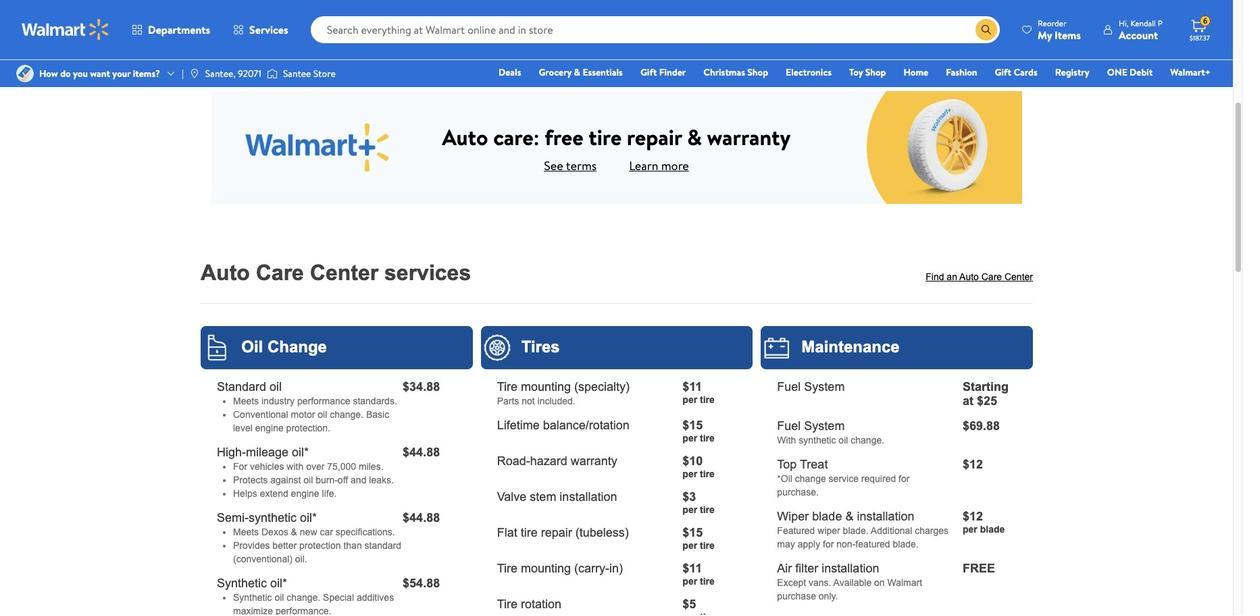Task type: locate. For each thing, give the bounding box(es) containing it.
toy
[[849, 66, 863, 79]]

auto care: free tire repair & warranty
[[442, 122, 791, 152]]

0 horizontal spatial gift
[[640, 66, 657, 79]]

christmas
[[704, 66, 745, 79]]

grocery
[[539, 66, 572, 79]]

Search search field
[[311, 16, 1000, 43]]

fashion
[[946, 66, 977, 79]]

learn more
[[629, 157, 689, 174]]

gift for gift cards
[[995, 66, 1011, 79]]

more
[[661, 157, 689, 174]]

shop for christmas shop
[[747, 66, 768, 79]]

0 horizontal spatial shop
[[747, 66, 768, 79]]

home link
[[898, 65, 935, 80]]

walmart+ link
[[1164, 65, 1217, 80]]

items?
[[133, 67, 160, 80]]

auto
[[442, 122, 488, 152]]

registry
[[1055, 66, 1090, 79]]

one debit
[[1107, 66, 1153, 79]]

reorder
[[1038, 17, 1067, 29]]

finder
[[659, 66, 686, 79]]

2 shop from the left
[[865, 66, 886, 79]]

 image
[[16, 65, 34, 82], [267, 67, 278, 80]]

1 horizontal spatial &
[[687, 122, 702, 152]]

fashion link
[[940, 65, 983, 80]]

shop for toy shop
[[865, 66, 886, 79]]

shop
[[747, 66, 768, 79], [865, 66, 886, 79]]

walmart image
[[22, 19, 109, 41]]

 image left how
[[16, 65, 34, 82]]

gift cards link
[[989, 65, 1044, 80]]

repair
[[627, 122, 682, 152]]

electronics
[[786, 66, 832, 79]]

registry link
[[1049, 65, 1096, 80]]

items
[[1055, 27, 1081, 42]]

santee store
[[283, 67, 336, 80]]

how
[[39, 67, 58, 80]]

gift left cards
[[995, 66, 1011, 79]]

learn
[[629, 157, 658, 174]]

christmas shop
[[704, 66, 768, 79]]

1 vertical spatial &
[[687, 122, 702, 152]]

&
[[574, 66, 580, 79], [687, 122, 702, 152]]

1 horizontal spatial  image
[[267, 67, 278, 80]]

kendall
[[1131, 17, 1156, 29]]

& up more
[[687, 122, 702, 152]]

home
[[904, 66, 928, 79]]

1 shop from the left
[[747, 66, 768, 79]]

6 $187.37
[[1190, 15, 1210, 43]]

santee,
[[205, 67, 236, 80]]

0 vertical spatial &
[[574, 66, 580, 79]]

shop right toy
[[865, 66, 886, 79]]

2 gift from the left
[[995, 66, 1011, 79]]

shop right the christmas
[[747, 66, 768, 79]]

one
[[1107, 66, 1127, 79]]

0 horizontal spatial &
[[574, 66, 580, 79]]

store
[[313, 67, 336, 80]]

1 horizontal spatial shop
[[865, 66, 886, 79]]

cards
[[1014, 66, 1038, 79]]

1 horizontal spatial gift
[[995, 66, 1011, 79]]

see
[[544, 157, 563, 174]]

 image for santee store
[[267, 67, 278, 80]]

 image right 92071
[[267, 67, 278, 80]]

see terms link
[[544, 157, 597, 174]]

& inside grocery & essentials link
[[574, 66, 580, 79]]

0 horizontal spatial  image
[[16, 65, 34, 82]]

 image
[[189, 68, 200, 79]]

gift left finder
[[640, 66, 657, 79]]

gift
[[640, 66, 657, 79], [995, 66, 1011, 79]]

1 gift from the left
[[640, 66, 657, 79]]

departments
[[148, 22, 210, 37]]

& right grocery
[[574, 66, 580, 79]]

toy shop link
[[843, 65, 892, 80]]

departments button
[[120, 14, 222, 46]]



Task type: describe. For each thing, give the bounding box(es) containing it.
services
[[249, 22, 288, 37]]

deals
[[499, 66, 521, 79]]

want
[[90, 67, 110, 80]]

services button
[[222, 14, 300, 46]]

santee, 92071
[[205, 67, 261, 80]]

 image for how do you want your items?
[[16, 65, 34, 82]]

my
[[1038, 27, 1052, 42]]

reorder my items
[[1038, 17, 1081, 42]]

free
[[545, 122, 583, 152]]

your
[[112, 67, 131, 80]]

santee
[[283, 67, 311, 80]]

toy shop
[[849, 66, 886, 79]]

gift finder link
[[634, 65, 692, 80]]

$187.37
[[1190, 33, 1210, 43]]

see terms
[[544, 157, 597, 174]]

learn more link
[[629, 157, 689, 174]]

walmart+
[[1170, 66, 1211, 79]]

grocery & essentials link
[[533, 65, 629, 80]]

gift finder
[[640, 66, 686, 79]]

grocery & essentials
[[539, 66, 623, 79]]

christmas shop link
[[697, 65, 774, 80]]

search icon image
[[981, 24, 992, 35]]

essentials
[[583, 66, 623, 79]]

debit
[[1130, 66, 1153, 79]]

gift for gift finder
[[640, 66, 657, 79]]

deals link
[[493, 65, 527, 80]]

you
[[73, 67, 88, 80]]

free tire repair & warranty image
[[211, 90, 1022, 206]]

electronics link
[[780, 65, 838, 80]]

hi,
[[1119, 17, 1129, 29]]

gift cards
[[995, 66, 1038, 79]]

care:
[[493, 122, 540, 152]]

one debit link
[[1101, 65, 1159, 80]]

terms
[[566, 157, 597, 174]]

|
[[182, 67, 184, 80]]

do
[[60, 67, 71, 80]]

6
[[1203, 15, 1208, 26]]

account
[[1119, 27, 1158, 42]]

Walmart Site-Wide search field
[[311, 16, 1000, 43]]

hi, kendall p account
[[1119, 17, 1163, 42]]

how do you want your items?
[[39, 67, 160, 80]]

tire
[[589, 122, 622, 152]]

warranty
[[707, 122, 791, 152]]

p
[[1158, 17, 1163, 29]]

92071
[[238, 67, 261, 80]]



Task type: vqa. For each thing, say whether or not it's contained in the screenshot.
Departments
yes



